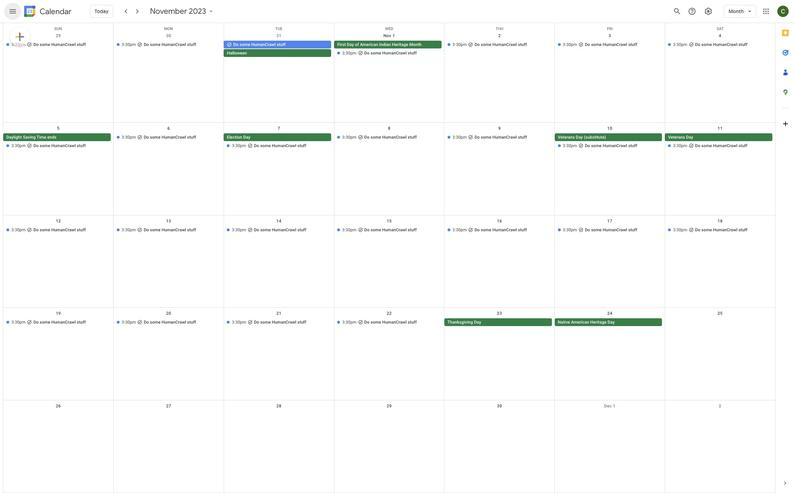 Task type: locate. For each thing, give the bounding box(es) containing it.
2 row from the top
[[3, 30, 776, 123]]

0 vertical spatial american
[[360, 42, 378, 47]]

do some humancrawl stuff down the '14' at left
[[254, 228, 307, 232]]

main drawer image
[[8, 7, 17, 16]]

day for election day
[[243, 135, 251, 140]]

saving
[[23, 135, 36, 140]]

tab list
[[776, 23, 796, 474]]

month right indian
[[410, 42, 422, 47]]

cell containing daylight saving time ends
[[3, 133, 114, 150]]

do some humancrawl stuff down the 13
[[144, 228, 196, 232]]

do some humancrawl stuff
[[33, 42, 86, 47], [144, 42, 196, 47], [233, 42, 286, 47], [475, 42, 527, 47], [585, 42, 638, 47], [696, 42, 748, 47], [365, 51, 417, 56], [144, 135, 196, 140], [365, 135, 417, 140], [475, 135, 527, 140], [33, 143, 86, 148], [254, 143, 307, 148], [585, 143, 638, 148], [696, 143, 748, 148], [33, 228, 86, 232], [144, 228, 196, 232], [254, 228, 307, 232], [365, 228, 417, 232], [475, 228, 527, 232], [585, 228, 638, 232], [696, 228, 748, 232], [33, 320, 86, 325], [144, 320, 196, 325], [254, 320, 307, 325], [365, 320, 417, 325]]

1 veterans from the left
[[558, 135, 575, 140]]

6 row from the top
[[3, 401, 776, 494]]

stuff
[[77, 42, 86, 47], [187, 42, 196, 47], [277, 42, 286, 47], [518, 42, 527, 47], [629, 42, 638, 47], [739, 42, 748, 47], [408, 51, 417, 56], [187, 135, 196, 140], [408, 135, 417, 140], [518, 135, 527, 140], [77, 143, 86, 148], [298, 143, 307, 148], [629, 143, 638, 148], [739, 143, 748, 148], [77, 228, 86, 232], [187, 228, 196, 232], [298, 228, 307, 232], [408, 228, 417, 232], [518, 228, 527, 232], [629, 228, 638, 232], [739, 228, 748, 232], [77, 320, 86, 325], [187, 320, 196, 325], [298, 320, 307, 325], [408, 320, 417, 325]]

0 horizontal spatial veterans
[[558, 135, 575, 140]]

2
[[499, 33, 501, 38], [719, 404, 722, 409]]

row
[[3, 23, 776, 31], [3, 30, 776, 123], [3, 123, 776, 215], [3, 215, 776, 308], [3, 308, 776, 401], [3, 401, 776, 494]]

29
[[56, 33, 61, 38], [387, 404, 392, 409]]

19
[[56, 311, 61, 316]]

cell down 5 at the top left of the page
[[3, 133, 114, 150]]

0 horizontal spatial month
[[410, 42, 422, 47]]

16
[[497, 219, 502, 224]]

cell containing veterans day (substitute)
[[555, 133, 665, 150]]

american right of
[[360, 42, 378, 47]]

30
[[166, 33, 171, 38], [497, 404, 502, 409]]

calendar element
[[23, 4, 71, 20]]

1 right 'nov' at the top left of page
[[393, 33, 395, 38]]

humancrawl down 3
[[603, 42, 628, 47]]

cell down nov 1 at top left
[[334, 41, 445, 58]]

heritage
[[392, 42, 409, 47], [591, 320, 607, 325]]

election
[[227, 135, 242, 140]]

veterans inside veterans day (substitute) button
[[558, 135, 575, 140]]

humancrawl down 22
[[382, 320, 407, 325]]

humancrawl down 15
[[382, 228, 407, 232]]

day for thanksgiving day
[[474, 320, 481, 325]]

0 vertical spatial 30
[[166, 33, 171, 38]]

american
[[360, 42, 378, 47], [571, 320, 590, 325]]

humancrawl down "12"
[[51, 228, 76, 232]]

humancrawl up the halloween button
[[251, 42, 276, 47]]

row containing 29
[[3, 30, 776, 123]]

humancrawl down the '14' at left
[[272, 228, 297, 232]]

3:30pm
[[11, 42, 26, 47], [122, 42, 136, 47], [453, 42, 467, 47], [563, 42, 577, 47], [674, 42, 688, 47], [342, 51, 357, 56], [122, 135, 136, 140], [342, 135, 357, 140], [453, 135, 467, 140], [11, 143, 26, 148], [232, 143, 246, 148], [563, 143, 577, 148], [674, 143, 688, 148], [11, 228, 26, 232], [122, 228, 136, 232], [232, 228, 246, 232], [342, 228, 357, 232], [453, 228, 467, 232], [563, 228, 577, 232], [674, 228, 688, 232], [11, 320, 26, 325], [122, 320, 136, 325], [232, 320, 246, 325], [342, 320, 357, 325]]

do some humancrawl stuff down thu
[[475, 42, 527, 47]]

1 right dec
[[613, 404, 616, 409]]

first
[[338, 42, 346, 47]]

5
[[57, 126, 60, 131]]

thanksgiving day button
[[445, 319, 552, 327]]

nov
[[384, 33, 392, 38]]

day for veterans day
[[687, 135, 694, 140]]

cell down 25 at bottom
[[665, 319, 776, 327]]

do some humancrawl stuff down 3
[[585, 42, 638, 47]]

1 horizontal spatial veterans
[[669, 135, 685, 140]]

1 vertical spatial 1
[[613, 404, 616, 409]]

veterans for veterans day (substitute)
[[558, 135, 575, 140]]

cell down 11
[[665, 133, 776, 150]]

row containing 26
[[3, 401, 776, 494]]

do some humancrawl stuff down sun
[[33, 42, 86, 47]]

do some humancrawl stuff down 15
[[365, 228, 417, 232]]

first day of american indian heritage month button
[[334, 41, 442, 49]]

humancrawl down 16
[[493, 228, 517, 232]]

9
[[499, 126, 501, 131]]

calendar heading
[[38, 7, 71, 16]]

grid
[[3, 23, 776, 494]]

4 row from the top
[[3, 215, 776, 308]]

1 horizontal spatial 29
[[387, 404, 392, 409]]

do some humancrawl stuff down 19
[[33, 320, 86, 325]]

veterans day button
[[665, 133, 773, 141]]

7
[[278, 126, 280, 131]]

1 horizontal spatial 1
[[613, 404, 616, 409]]

4
[[719, 33, 722, 38]]

humancrawl
[[51, 42, 76, 47], [162, 42, 186, 47], [251, 42, 276, 47], [493, 42, 517, 47], [603, 42, 628, 47], [714, 42, 738, 47], [382, 51, 407, 56], [162, 135, 186, 140], [382, 135, 407, 140], [493, 135, 517, 140], [51, 143, 76, 148], [272, 143, 297, 148], [603, 143, 628, 148], [714, 143, 738, 148], [51, 228, 76, 232], [162, 228, 186, 232], [272, 228, 297, 232], [382, 228, 407, 232], [493, 228, 517, 232], [603, 228, 628, 232], [714, 228, 738, 232], [51, 320, 76, 325], [162, 320, 186, 325], [272, 320, 297, 325], [382, 320, 407, 325]]

1 horizontal spatial american
[[571, 320, 590, 325]]

humancrawl down 'daylight saving time ends' button in the left top of the page
[[51, 143, 76, 148]]

1 horizontal spatial month
[[729, 8, 744, 15]]

row containing 12
[[3, 215, 776, 308]]

cell down the 10
[[555, 133, 665, 150]]

do some humancrawl stuff down 4
[[696, 42, 748, 47]]

humancrawl down first day of american indian heritage month button
[[382, 51, 407, 56]]

do some humancrawl stuff down 20
[[144, 320, 196, 325]]

humancrawl down 8
[[382, 135, 407, 140]]

0 horizontal spatial 1
[[393, 33, 395, 38]]

heritage down nov 1 at top left
[[392, 42, 409, 47]]

veterans for veterans day
[[669, 135, 685, 140]]

humancrawl down 19
[[51, 320, 76, 325]]

5 row from the top
[[3, 308, 776, 401]]

cell down 7 in the top of the page
[[224, 133, 334, 150]]

do some humancrawl stuff down 18
[[696, 228, 748, 232]]

do some humancrawl stuff button
[[224, 41, 331, 49]]

0 vertical spatial month
[[729, 8, 744, 15]]

of
[[355, 42, 359, 47]]

native american heritage day
[[558, 320, 615, 325]]

dec 1
[[605, 404, 616, 409]]

cell containing first day of american indian heritage month
[[334, 41, 445, 58]]

cell down 31
[[224, 41, 334, 58]]

humancrawl inside button
[[251, 42, 276, 47]]

day for veterans day (substitute)
[[576, 135, 583, 140]]

3 row from the top
[[3, 123, 776, 215]]

month right settings menu icon
[[729, 8, 744, 15]]

humancrawl down 20
[[162, 320, 186, 325]]

humancrawl down 18
[[714, 228, 738, 232]]

month
[[729, 8, 744, 15], [410, 42, 422, 47]]

humancrawl down election day button
[[272, 143, 297, 148]]

cell
[[224, 41, 334, 58], [334, 41, 445, 58], [3, 133, 114, 150], [224, 133, 334, 150], [555, 133, 665, 150], [665, 133, 776, 150], [665, 319, 776, 327]]

halloween
[[227, 51, 247, 56]]

ends
[[47, 135, 57, 140]]

tue
[[276, 27, 283, 31]]

support image
[[688, 7, 697, 16]]

humancrawl down 4
[[714, 42, 738, 47]]

1 vertical spatial heritage
[[591, 320, 607, 325]]

sun
[[54, 27, 62, 31]]

6
[[167, 126, 170, 131]]

humancrawl down veterans day button
[[714, 143, 738, 148]]

veterans inside veterans day button
[[669, 135, 685, 140]]

do inside button
[[233, 42, 239, 47]]

2 veterans from the left
[[669, 135, 685, 140]]

1 vertical spatial 30
[[497, 404, 502, 409]]

22
[[387, 311, 392, 316]]

time
[[37, 135, 46, 140]]

0 horizontal spatial 29
[[56, 33, 61, 38]]

november 2023 button
[[147, 6, 218, 16]]

1 horizontal spatial 2
[[719, 404, 722, 409]]

dec
[[605, 404, 612, 409]]

heritage right native
[[591, 320, 607, 325]]

some
[[40, 42, 50, 47], [150, 42, 161, 47], [240, 42, 250, 47], [481, 42, 492, 47], [592, 42, 602, 47], [702, 42, 712, 47], [371, 51, 381, 56], [150, 135, 161, 140], [371, 135, 381, 140], [481, 135, 492, 140], [40, 143, 50, 148], [260, 143, 271, 148], [592, 143, 602, 148], [702, 143, 712, 148], [40, 228, 50, 232], [150, 228, 161, 232], [260, 228, 271, 232], [371, 228, 381, 232], [481, 228, 492, 232], [592, 228, 602, 232], [702, 228, 712, 232], [40, 320, 50, 325], [150, 320, 161, 325], [260, 320, 271, 325], [371, 320, 381, 325]]

veterans
[[558, 135, 575, 140], [669, 135, 685, 140]]

0 vertical spatial 29
[[56, 33, 61, 38]]

day
[[347, 42, 354, 47], [243, 135, 251, 140], [576, 135, 583, 140], [687, 135, 694, 140], [474, 320, 481, 325], [608, 320, 615, 325]]

do some humancrawl stuff down 22
[[365, 320, 417, 325]]

month button
[[725, 3, 757, 20]]

0 vertical spatial 1
[[393, 33, 395, 38]]

0 horizontal spatial 2
[[499, 33, 501, 38]]

14
[[277, 219, 282, 224]]

do some humancrawl stuff down 'daylight saving time ends' button in the left top of the page
[[33, 143, 86, 148]]

first day of american indian heritage month
[[338, 42, 422, 47]]

halloween button
[[224, 49, 331, 57]]

do some humancrawl stuff down first day of american indian heritage month button
[[365, 51, 417, 56]]

1 vertical spatial month
[[410, 42, 422, 47]]

do
[[33, 42, 39, 47], [144, 42, 149, 47], [233, 42, 239, 47], [475, 42, 480, 47], [585, 42, 590, 47], [696, 42, 701, 47], [365, 51, 370, 56], [144, 135, 149, 140], [365, 135, 370, 140], [475, 135, 480, 140], [33, 143, 39, 148], [254, 143, 259, 148], [585, 143, 590, 148], [696, 143, 701, 148], [33, 228, 39, 232], [144, 228, 149, 232], [254, 228, 259, 232], [365, 228, 370, 232], [475, 228, 480, 232], [585, 228, 590, 232], [696, 228, 701, 232], [33, 320, 39, 325], [144, 320, 149, 325], [254, 320, 259, 325], [365, 320, 370, 325]]

thu
[[496, 27, 504, 31]]

1 vertical spatial 2
[[719, 404, 722, 409]]

(substitute)
[[584, 135, 606, 140]]

american right native
[[571, 320, 590, 325]]

1
[[393, 33, 395, 38], [613, 404, 616, 409]]

1 row from the top
[[3, 23, 776, 31]]

veterans day (substitute)
[[558, 135, 606, 140]]

0 horizontal spatial heritage
[[392, 42, 409, 47]]

fri
[[608, 27, 613, 31]]

do some humancrawl stuff up the halloween button
[[233, 42, 286, 47]]

indian
[[379, 42, 391, 47]]

humancrawl down 6
[[162, 135, 186, 140]]

nov 1
[[384, 33, 395, 38]]



Task type: describe. For each thing, give the bounding box(es) containing it.
election day button
[[224, 133, 331, 141]]

1 for nov 1
[[393, 33, 395, 38]]

0 horizontal spatial american
[[360, 42, 378, 47]]

do some humancrawl stuff down veterans day (substitute) button
[[585, 143, 638, 148]]

today button
[[90, 3, 113, 20]]

veterans day
[[669, 135, 694, 140]]

humancrawl down the 13
[[162, 228, 186, 232]]

thanksgiving day
[[448, 320, 481, 325]]

do some humancrawl stuff down 6
[[144, 135, 196, 140]]

11
[[718, 126, 723, 131]]

row containing sun
[[3, 23, 776, 31]]

25
[[718, 311, 723, 316]]

do some humancrawl stuff down mon
[[144, 42, 196, 47]]

day for first day of american indian heritage month
[[347, 42, 354, 47]]

native american heritage day button
[[555, 319, 663, 327]]

sat
[[717, 27, 724, 31]]

humancrawl down 17
[[603, 228, 628, 232]]

27
[[166, 404, 171, 409]]

native
[[558, 320, 570, 325]]

stuff inside button
[[277, 42, 286, 47]]

do some humancrawl stuff down 21
[[254, 320, 307, 325]]

17
[[608, 219, 613, 224]]

humancrawl down veterans day (substitute) button
[[603, 143, 628, 148]]

veterans day (substitute) button
[[555, 133, 663, 141]]

cell containing election day
[[224, 133, 334, 150]]

do some humancrawl stuff down 8
[[365, 135, 417, 140]]

1 horizontal spatial 30
[[497, 404, 502, 409]]

humancrawl down 21
[[272, 320, 297, 325]]

1 vertical spatial american
[[571, 320, 590, 325]]

do some humancrawl stuff down 9
[[475, 135, 527, 140]]

do some humancrawl stuff down "12"
[[33, 228, 86, 232]]

humancrawl down thu
[[493, 42, 517, 47]]

do some humancrawl stuff down election day button
[[254, 143, 307, 148]]

2023
[[189, 6, 206, 16]]

november 2023
[[150, 6, 206, 16]]

humancrawl down mon
[[162, 42, 186, 47]]

18
[[718, 219, 723, 224]]

grid containing 29
[[3, 23, 776, 494]]

do some humancrawl stuff inside button
[[233, 42, 286, 47]]

do some humancrawl stuff down 16
[[475, 228, 527, 232]]

calendar
[[40, 7, 71, 16]]

wed
[[385, 27, 394, 31]]

31
[[277, 33, 282, 38]]

humancrawl down 9
[[493, 135, 517, 140]]

13
[[166, 219, 171, 224]]

23
[[497, 311, 502, 316]]

row containing 5
[[3, 123, 776, 215]]

today
[[95, 8, 109, 15]]

1 for dec 1
[[613, 404, 616, 409]]

cell containing veterans day
[[665, 133, 776, 150]]

24
[[608, 311, 613, 316]]

0 vertical spatial heritage
[[392, 42, 409, 47]]

november
[[150, 6, 187, 16]]

10
[[608, 126, 613, 131]]

month inside popup button
[[729, 8, 744, 15]]

1 horizontal spatial heritage
[[591, 320, 607, 325]]

mon
[[164, 27, 173, 31]]

12
[[56, 219, 61, 224]]

election day
[[227, 135, 251, 140]]

28
[[277, 404, 282, 409]]

humancrawl down sun
[[51, 42, 76, 47]]

daylight saving time ends
[[6, 135, 57, 140]]

cell containing do some humancrawl stuff
[[224, 41, 334, 58]]

8
[[388, 126, 391, 131]]

month inside button
[[410, 42, 422, 47]]

1 vertical spatial 29
[[387, 404, 392, 409]]

row containing 19
[[3, 308, 776, 401]]

do some humancrawl stuff down 17
[[585, 228, 638, 232]]

3
[[609, 33, 612, 38]]

daylight
[[6, 135, 22, 140]]

15
[[387, 219, 392, 224]]

some inside button
[[240, 42, 250, 47]]

21
[[277, 311, 282, 316]]

daylight saving time ends button
[[3, 133, 111, 141]]

0 horizontal spatial 30
[[166, 33, 171, 38]]

thanksgiving
[[448, 320, 473, 325]]

20
[[166, 311, 171, 316]]

0 vertical spatial 2
[[499, 33, 501, 38]]

do some humancrawl stuff down veterans day button
[[696, 143, 748, 148]]

settings menu image
[[705, 7, 713, 16]]

26
[[56, 404, 61, 409]]



Task type: vqa. For each thing, say whether or not it's contained in the screenshot.
stuff in button
yes



